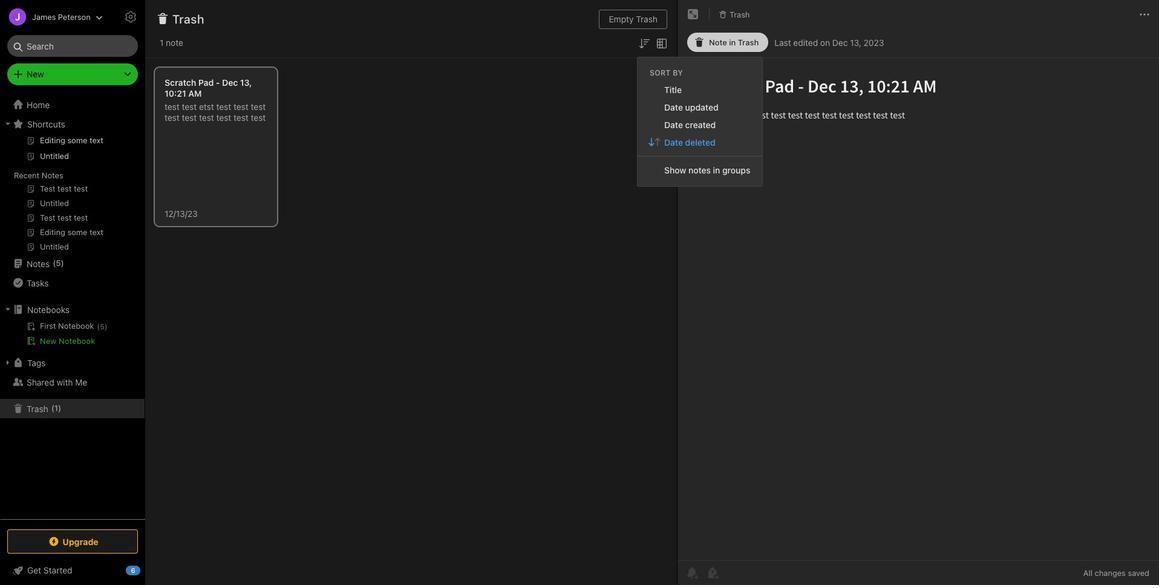Task type: locate. For each thing, give the bounding box(es) containing it.
test
[[165, 102, 180, 112], [182, 102, 197, 112], [216, 102, 231, 112], [234, 102, 249, 112], [251, 102, 266, 112], [165, 113, 180, 123], [182, 113, 197, 123], [199, 113, 214, 123], [216, 113, 231, 123], [234, 113, 249, 123], [251, 113, 266, 123]]

1 horizontal spatial in
[[729, 38, 736, 47]]

in right notes
[[713, 165, 720, 175]]

( up new notebook button at the bottom left of page
[[97, 322, 100, 332]]

last edited on dec 13, 2023
[[775, 37, 884, 47]]

13,
[[850, 37, 861, 47], [240, 77, 252, 88]]

6
[[131, 567, 135, 575]]

dec
[[832, 37, 848, 47], [222, 77, 238, 88]]

2023
[[864, 37, 884, 47]]

saved
[[1128, 569, 1149, 578]]

0 horizontal spatial 1
[[54, 404, 58, 413]]

Sort options field
[[637, 35, 652, 51]]

new notebook group
[[0, 319, 145, 353]]

) inside notes ( 5 )
[[61, 258, 64, 268]]

1 horizontal spatial 5
[[100, 322, 105, 332]]

1 horizontal spatial 13,
[[850, 37, 861, 47]]

( inside notes ( 5 )
[[53, 258, 56, 268]]

empty
[[609, 14, 634, 24]]

( down the shared with me
[[51, 404, 54, 413]]

new up the home
[[27, 69, 44, 79]]

groups
[[722, 165, 750, 175]]

notes right recent
[[42, 171, 63, 180]]

) up tasks button
[[61, 258, 64, 268]]

date up date deleted
[[664, 120, 683, 130]]

tasks button
[[0, 273, 145, 293]]

by
[[673, 68, 683, 77]]

click to collapse image
[[141, 563, 150, 578]]

0 vertical spatial notes
[[42, 171, 63, 180]]

1
[[160, 38, 164, 48], [54, 404, 58, 413]]

View options field
[[652, 35, 669, 51]]

13, left 2023
[[850, 37, 861, 47]]

recent
[[14, 171, 40, 180]]

0 vertical spatial 1
[[160, 38, 164, 48]]

-
[[216, 77, 220, 88]]

peterson
[[58, 12, 91, 21]]

last
[[775, 37, 791, 47]]

trash inside trash ( 1 )
[[27, 404, 48, 414]]

0 vertical spatial date
[[664, 102, 683, 112]]

in right note
[[729, 38, 736, 47]]

edited
[[793, 37, 818, 47]]

home link
[[0, 95, 145, 114]]

1 horizontal spatial dec
[[832, 37, 848, 47]]

scratch pad - dec 13, 10:21 am test test etst test test test test test test test test test
[[165, 77, 266, 123]]

13, right -
[[240, 77, 252, 88]]

changes
[[1095, 569, 1126, 578]]

1 vertical spatial 5
[[100, 322, 105, 332]]

1 vertical spatial date
[[664, 120, 683, 130]]

1 vertical spatial dec
[[222, 77, 238, 88]]

1 vertical spatial notes
[[27, 259, 50, 269]]

shortcuts button
[[0, 114, 145, 134]]

james peterson
[[32, 12, 91, 21]]

1 vertical spatial )
[[105, 322, 107, 332]]

13, for last edited on dec 13, 2023
[[850, 37, 861, 47]]

None search field
[[16, 35, 129, 57]]

date for date deleted
[[664, 137, 683, 147]]

2 vertical spatial )
[[58, 404, 61, 413]]

1 vertical spatial 13,
[[240, 77, 252, 88]]

dec right -
[[222, 77, 238, 88]]

12/13/23
[[165, 208, 198, 219]]

0 horizontal spatial in
[[713, 165, 720, 175]]

all
[[1083, 569, 1093, 578]]

settings image
[[123, 10, 138, 24]]

show
[[664, 165, 686, 175]]

new up tags
[[40, 336, 56, 346]]

0 vertical spatial new
[[27, 69, 44, 79]]

5
[[56, 258, 61, 268], [100, 322, 105, 332]]

1 date from the top
[[664, 102, 683, 112]]

new inside button
[[40, 336, 56, 346]]

dec right 'on' on the right top of the page
[[832, 37, 848, 47]]

new inside popup button
[[27, 69, 44, 79]]

1 vertical spatial new
[[40, 336, 56, 346]]

dropdown list menu
[[638, 81, 763, 179]]

5 up new notebook button at the bottom left of page
[[100, 322, 105, 332]]

dec inside scratch pad - dec 13, 10:21 am test test etst test test test test test test test test test
[[222, 77, 238, 88]]

) down the shared with me
[[58, 404, 61, 413]]

trash
[[730, 9, 750, 19], [172, 12, 204, 26], [636, 14, 658, 24], [738, 38, 759, 47], [27, 404, 48, 414]]

tree
[[0, 95, 145, 519]]

0 horizontal spatial 5
[[56, 258, 61, 268]]

Search text field
[[16, 35, 129, 57]]

new
[[27, 69, 44, 79], [40, 336, 56, 346]]

0 vertical spatial 5
[[56, 258, 61, 268]]

1 left note
[[160, 38, 164, 48]]

(
[[53, 258, 56, 268], [97, 322, 100, 332], [51, 404, 54, 413]]

notes
[[688, 165, 711, 175]]

5 up tasks button
[[56, 258, 61, 268]]

new notebook
[[40, 336, 95, 346]]

title link
[[638, 81, 763, 98]]

upgrade
[[62, 537, 98, 547]]

0 horizontal spatial 13,
[[240, 77, 252, 88]]

new for new
[[27, 69, 44, 79]]

new for new notebook
[[40, 336, 56, 346]]

shortcuts
[[27, 119, 65, 129]]

) inside trash ( 1 )
[[58, 404, 61, 413]]

date down "title"
[[664, 102, 683, 112]]

dec inside note window 'element'
[[832, 37, 848, 47]]

( up tasks button
[[53, 258, 56, 268]]

1 inside trash ( 1 )
[[54, 404, 58, 413]]

2 vertical spatial (
[[51, 404, 54, 413]]

date
[[664, 102, 683, 112], [664, 120, 683, 130], [664, 137, 683, 147]]

date updated
[[664, 102, 719, 112]]

show notes in groups
[[664, 165, 750, 175]]

0 vertical spatial in
[[729, 38, 736, 47]]

date down date created
[[664, 137, 683, 147]]

Account field
[[0, 5, 103, 29]]

notes
[[42, 171, 63, 180], [27, 259, 50, 269]]

trash down shared
[[27, 404, 48, 414]]

1 down the shared with me
[[54, 404, 58, 413]]

1 horizontal spatial 1
[[160, 38, 164, 48]]

title
[[664, 85, 682, 95]]

1 vertical spatial 1
[[54, 404, 58, 413]]

in inside show notes in groups link
[[713, 165, 720, 175]]

in inside note window 'element'
[[729, 38, 736, 47]]

13, inside note window 'element'
[[850, 37, 861, 47]]

1 vertical spatial (
[[97, 322, 100, 332]]

0 vertical spatial (
[[53, 258, 56, 268]]

expand tags image
[[3, 358, 13, 368]]

shared
[[27, 377, 54, 387]]

0 vertical spatial dec
[[832, 37, 848, 47]]

tags button
[[0, 353, 145, 373]]

0 vertical spatial )
[[61, 258, 64, 268]]

notes up tasks
[[27, 259, 50, 269]]

0 vertical spatial 13,
[[850, 37, 861, 47]]

0 horizontal spatial dec
[[222, 77, 238, 88]]

)
[[61, 258, 64, 268], [105, 322, 107, 332], [58, 404, 61, 413]]

2 date from the top
[[664, 120, 683, 130]]

1 vertical spatial in
[[713, 165, 720, 175]]

in
[[729, 38, 736, 47], [713, 165, 720, 175]]

3 date from the top
[[664, 137, 683, 147]]

) up new notebook button at the bottom left of page
[[105, 322, 107, 332]]

note
[[166, 38, 183, 48]]

( inside trash ( 1 )
[[51, 404, 54, 413]]

notes inside recent notes group
[[42, 171, 63, 180]]

Note Editor text field
[[678, 58, 1159, 561]]

13, inside scratch pad - dec 13, 10:21 am test test etst test test test test test test test test test
[[240, 77, 252, 88]]

2 vertical spatial date
[[664, 137, 683, 147]]

trash up note in trash
[[730, 9, 750, 19]]

empty trash
[[609, 14, 658, 24]]



Task type: vqa. For each thing, say whether or not it's contained in the screenshot.
Shared with Me link at the bottom of page
yes



Task type: describe. For each thing, give the bounding box(es) containing it.
updated
[[685, 102, 719, 112]]

trash right note
[[738, 38, 759, 47]]

etst
[[199, 102, 214, 112]]

tasks
[[27, 278, 49, 288]]

) for trash
[[58, 404, 61, 413]]

james
[[32, 12, 56, 21]]

recent notes
[[14, 171, 63, 180]]

notebooks link
[[0, 300, 145, 319]]

notebook
[[59, 336, 95, 346]]

notebooks
[[27, 305, 70, 315]]

1 note
[[160, 38, 183, 48]]

new button
[[7, 64, 138, 85]]

tree containing home
[[0, 95, 145, 519]]

recent notes group
[[0, 134, 145, 259]]

10:21
[[165, 88, 186, 99]]

( 5 )
[[97, 322, 107, 332]]

date updated link
[[638, 98, 763, 116]]

note
[[709, 38, 727, 47]]

am
[[188, 88, 202, 99]]

( for notes
[[53, 258, 56, 268]]

Help and Learning task checklist field
[[0, 561, 145, 581]]

dec for -
[[222, 77, 238, 88]]

note in trash
[[709, 38, 759, 47]]

sort by
[[650, 68, 683, 77]]

home
[[27, 100, 50, 110]]

5 inside 'new notebook' group
[[100, 322, 105, 332]]

shared with me
[[27, 377, 87, 387]]

date created link
[[638, 116, 763, 134]]

notes ( 5 )
[[27, 258, 64, 269]]

) inside 'new notebook' group
[[105, 322, 107, 332]]

trash ( 1 )
[[27, 404, 61, 414]]

empty trash button
[[599, 10, 667, 29]]

( inside 'new notebook' group
[[97, 322, 100, 332]]

trash button
[[714, 6, 754, 23]]

trash up the sort options field
[[636, 14, 658, 24]]

date for date updated
[[664, 102, 683, 112]]

date deleted link
[[638, 134, 763, 151]]

get started
[[27, 566, 72, 576]]

add tag image
[[705, 566, 720, 581]]

13, for scratch pad - dec 13, 10:21 am test test etst test test test test test test test test test
[[240, 77, 252, 88]]

note window element
[[678, 0, 1159, 586]]

new notebook button
[[0, 334, 145, 348]]

shared with me link
[[0, 373, 145, 392]]

date deleted
[[664, 137, 715, 147]]

pad
[[198, 77, 214, 88]]

expand notebooks image
[[3, 305, 13, 315]]

created
[[685, 120, 716, 130]]

5 inside notes ( 5 )
[[56, 258, 61, 268]]

deleted
[[685, 137, 715, 147]]

on
[[820, 37, 830, 47]]

( for trash
[[51, 404, 54, 413]]

sort
[[650, 68, 671, 77]]

More actions field
[[1137, 5, 1152, 24]]

upgrade button
[[7, 530, 138, 554]]

started
[[43, 566, 72, 576]]

scratch
[[165, 77, 196, 88]]

expand note image
[[686, 7, 701, 22]]

more actions image
[[1137, 7, 1152, 22]]

me
[[75, 377, 87, 387]]

date for date created
[[664, 120, 683, 130]]

trash up note
[[172, 12, 204, 26]]

show notes in groups link
[[638, 161, 763, 179]]

date created
[[664, 120, 716, 130]]

tags
[[27, 358, 46, 368]]

add a reminder image
[[685, 566, 699, 581]]

) for notes
[[61, 258, 64, 268]]

dec for on
[[832, 37, 848, 47]]

notes inside notes ( 5 )
[[27, 259, 50, 269]]

all changes saved
[[1083, 569, 1149, 578]]

get
[[27, 566, 41, 576]]

with
[[57, 377, 73, 387]]



